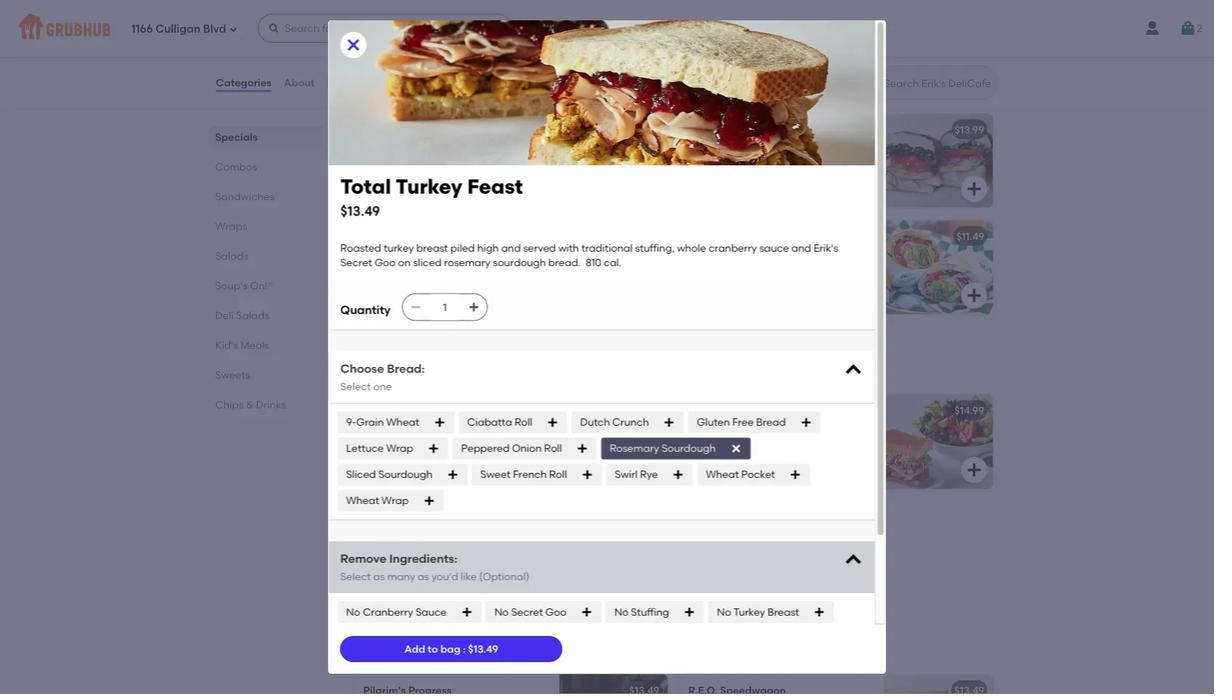 Task type: vqa. For each thing, say whether or not it's contained in the screenshot.
additional inside Gluten Free Pizza All pizzas come with our homemade pizza sauce and are smothered with mozzarella on our fresh Romio's dough. Substitute pizza sauce and add toppings for an additional charge.
no



Task type: describe. For each thing, give the bounding box(es) containing it.
maple
[[396, 265, 427, 278]]

meals
[[241, 339, 269, 351]]

bread
[[756, 416, 786, 429]]

1 vertical spatial stuffing,
[[635, 242, 674, 254]]

chicken inside chicken breast, bacon, pepper jack, avocado, hot cherry peppers, red bell peppers, onions, tomato, lettuce and jalapeno ranch on a peppered onion roll. served warm.
[[688, 144, 729, 156]]

peppered onion roll
[[461, 442, 562, 455]]

breast
[[767, 606, 799, 619]]

you'd
[[431, 571, 458, 583]]

1 vertical spatial roasted turkey breast piled high and served with traditional stuffing, whole cranberry sauce and erik's secret goo on sliced rosemary sourdough bread.  810 cal.
[[340, 242, 840, 269]]

lettuce
[[346, 442, 383, 455]]

0 vertical spatial traditional
[[421, 159, 473, 171]]

free
[[732, 416, 753, 429]]

wraps tab
[[215, 218, 317, 234]]

salads tab
[[215, 248, 317, 263]]

1 vertical spatial square
[[363, 404, 399, 417]]

svg image inside 2 button
[[1179, 20, 1197, 37]]

add
[[404, 643, 425, 656]]

2 horizontal spatial goo
[[545, 606, 566, 619]]

pilgrim's progress image
[[559, 675, 668, 695]]

a inside whole sandwich with character with a cup of soup or house salad or deli salad.
[[363, 440, 370, 452]]

total for total turkey feast
[[363, 123, 388, 136]]

total turkey feast image
[[559, 114, 668, 208]]

jalapeno
[[710, 188, 754, 200]]

deli for half sandwich with character with a bowl of soup or house salad or deli salad.
[[840, 440, 857, 452]]

0 vertical spatial whole
[[363, 173, 392, 186]]

character,
[[479, 532, 532, 544]]

and inside chicken breast, bacon, pepper jack, avocado, hot cherry peppers, red bell peppers, onions, tomato, lettuce and jalapeno ranch on a peppered onion roll. served warm.
[[688, 188, 708, 200]]

turkey for no turkey breast
[[733, 606, 765, 619]]

french
[[513, 469, 546, 481]]

Input item quantity number field
[[429, 294, 461, 320]]

sandwiches classic, warm & veggie.
[[352, 625, 454, 656]]

1 vertical spatial sauce
[[759, 242, 789, 254]]

0 vertical spatial cal.
[[472, 203, 489, 215]]

1 horizontal spatial cranberry
[[708, 242, 757, 254]]

1166 culligan blvd
[[131, 23, 226, 36]]

vegan
[[688, 230, 720, 242]]

specials for a limited time only.
[[352, 64, 446, 95]]

combos make it a square meal!
[[352, 345, 447, 376]]

soup's on!® tab
[[215, 278, 317, 293]]

swirl rye
[[615, 469, 658, 481]]

wheat pocket
[[706, 469, 775, 481]]

1 vertical spatial turkey
[[383, 242, 414, 254]]

baja kickin' chicken club image
[[884, 114, 993, 208]]

no for no secret goo
[[494, 606, 508, 619]]

bag
[[363, 511, 383, 524]]

on!®
[[250, 279, 273, 292]]

served
[[738, 203, 772, 215]]

vinaigrette.
[[363, 295, 419, 307]]

0 vertical spatial secret
[[363, 188, 395, 200]]

shredded
[[473, 265, 520, 278]]

0 horizontal spatial peppers,
[[708, 173, 752, 186]]

cal. inside 'arcadian lettuce, beets, gorgonzola, honey maple walnuts, shredded carrots, blueberry pomegranate vinaigrette.  560 cal.'
[[442, 295, 460, 307]]

0 horizontal spatial 810
[[453, 203, 469, 215]]

arcadian lettuce, beets, gorgonzola, honey maple walnuts, shredded carrots, blueberry pomegranate vinaigrette.  560 cal. button
[[355, 220, 668, 315]]

sandwiches for sandwiches
[[215, 190, 275, 202]]

0 vertical spatial roll
[[514, 416, 532, 429]]

kid's
[[215, 339, 238, 351]]

swirl
[[615, 469, 637, 481]]

square inside combos make it a square meal!
[[392, 365, 422, 376]]

0 horizontal spatial high
[[477, 242, 498, 254]]

0 horizontal spatial cranberry
[[395, 173, 443, 186]]

a
[[363, 532, 371, 544]]

wheat for wheat wrap
[[346, 495, 379, 507]]

beets,
[[451, 251, 481, 263]]

0 horizontal spatial on
[[398, 257, 410, 269]]

about button
[[283, 57, 315, 109]]

many
[[387, 571, 415, 583]]

drinks
[[256, 398, 286, 411]]

sauce
[[415, 606, 446, 619]]

salad for half sandwich combo
[[797, 440, 825, 452]]

sweet french roll
[[480, 469, 567, 481]]

1 vertical spatial secret
[[340, 257, 372, 269]]

1 vertical spatial bag
[[440, 643, 461, 656]]

2 vertical spatial $13.49
[[468, 643, 498, 656]]

gluten free bread
[[696, 416, 786, 429]]

choose
[[340, 361, 384, 376]]

bread:
[[387, 361, 424, 376]]

jack,
[[843, 144, 866, 156]]

(optional)
[[479, 571, 529, 583]]

$18.49
[[629, 404, 659, 417]]

ranch
[[756, 188, 785, 200]]

salad. for cup
[[363, 454, 393, 467]]

ciabatta
[[467, 416, 512, 429]]

half for half sandwich combo
[[688, 404, 709, 417]]

of for bag
[[386, 546, 395, 559]]

quantity
[[340, 303, 390, 317]]

0 vertical spatial wrap
[[760, 230, 788, 242]]

vegan market wrap image
[[884, 220, 993, 315]]

blvd
[[203, 23, 226, 36]]

total turkey feast $13.49
[[340, 175, 523, 219]]

rosemary sourdough
[[609, 442, 715, 455]]

select for choose bread:
[[340, 381, 371, 393]]

to
[[428, 643, 438, 656]]

1 horizontal spatial chicken
[[749, 123, 790, 136]]

roll for onion
[[544, 442, 562, 455]]

soup's
[[215, 279, 247, 292]]

0 horizontal spatial bread.
[[419, 203, 451, 215]]

feast for total turkey feast
[[425, 123, 452, 136]]

$13.99
[[955, 123, 984, 136]]

make
[[352, 365, 375, 376]]

0 vertical spatial sauce
[[446, 173, 475, 186]]

sandwich for sandwich
[[711, 425, 758, 437]]

0 vertical spatial peppers,
[[790, 159, 833, 171]]

sliced sourdough
[[346, 469, 432, 481]]

0 vertical spatial salads
[[215, 250, 248, 262]]

1 horizontal spatial served
[[523, 242, 556, 254]]

bowl
[[688, 440, 712, 452]]

1 vertical spatial traditional
[[581, 242, 632, 254]]

svg image inside 'main navigation' navigation
[[268, 22, 280, 34]]

market
[[723, 230, 758, 242]]

deli salads
[[215, 309, 269, 321]]

square meal
[[363, 404, 426, 417]]

1 horizontal spatial on
[[421, 188, 434, 200]]

& inside sandwiches classic, warm & veggie.
[[414, 646, 421, 656]]

no for no turkey breast
[[717, 606, 731, 619]]

remove ingredients: select as many as you'd like (optional)
[[340, 551, 529, 583]]

1 vertical spatial salads
[[236, 309, 269, 321]]

0 vertical spatial piled
[[473, 144, 498, 156]]

like
[[460, 571, 476, 583]]

2 horizontal spatial $13.49
[[629, 123, 659, 136]]

1 vertical spatial roasted
[[340, 242, 381, 254]]

house for sandwich
[[765, 440, 795, 452]]

0 horizontal spatial erik's
[[500, 173, 524, 186]]

about
[[284, 76, 315, 89]]

a whole sandwich with character, a bag of chips and a canned soda or bottled water.
[[363, 532, 541, 573]]

wrap for wheat wrap
[[381, 495, 408, 507]]

reviews
[[327, 76, 367, 89]]

1 vertical spatial whole
[[677, 242, 706, 254]]

baja kickin' chicken club
[[688, 123, 816, 136]]

wheat wrap
[[346, 495, 408, 507]]

kid's meals
[[215, 339, 269, 351]]

0 vertical spatial turkey
[[407, 144, 437, 156]]

add to bag : $13.49
[[404, 643, 498, 656]]

ciabatta roll
[[467, 416, 532, 429]]

categories button
[[215, 57, 272, 109]]

$13.49 inside total turkey feast $13.49
[[340, 203, 380, 219]]

wheat for wheat pocket
[[706, 469, 739, 481]]

sweets
[[215, 369, 250, 381]]

warm
[[386, 646, 412, 656]]

0 vertical spatial rosemary
[[467, 188, 513, 200]]

1 vertical spatial cal.
[[603, 257, 621, 269]]

bag inside a whole sandwich with character, a bag of chips and a canned soda or bottled water.
[[363, 546, 383, 559]]

and inside a whole sandwich with character, a bag of chips and a canned soda or bottled water.
[[426, 546, 446, 559]]

1 horizontal spatial erik's
[[813, 242, 838, 254]]

select for remove ingredients:
[[340, 571, 371, 583]]

dutch crunch
[[580, 416, 649, 429]]

bacon,
[[768, 144, 802, 156]]

9-grain wheat
[[346, 416, 419, 429]]

or inside a whole sandwich with character, a bag of chips and a canned soda or bottled water.
[[525, 546, 535, 559]]

0 vertical spatial roasted turkey breast piled high and served with traditional stuffing, whole cranberry sauce and erik's secret goo on sliced rosemary sourdough bread.  810 cal.
[[363, 144, 544, 215]]

1 horizontal spatial goo
[[397, 188, 419, 200]]



Task type: locate. For each thing, give the bounding box(es) containing it.
half sandwich combo image
[[884, 395, 993, 489]]

peppers, up jalapeno
[[708, 173, 752, 186]]

lettuce wrap
[[346, 442, 413, 455]]

character inside whole sandwich with character with a cup of soup or house salad or deli salad.
[[470, 425, 519, 437]]

turkey for total turkey feast $13.49
[[395, 175, 462, 199]]

$11.49
[[956, 230, 984, 242]]

club
[[793, 123, 816, 136]]

roll
[[514, 416, 532, 429], [544, 442, 562, 455], [549, 469, 567, 481]]

secret up "arcadian"
[[363, 188, 395, 200]]

2 salad from the left
[[797, 440, 825, 452]]

0 horizontal spatial sourdough
[[363, 203, 416, 215]]

1 horizontal spatial &
[[414, 646, 421, 656]]

cranberry down total turkey feast
[[395, 173, 443, 186]]

0 vertical spatial erik's
[[500, 173, 524, 186]]

peppers,
[[790, 159, 833, 171], [708, 173, 752, 186]]

2 sandwich from the left
[[711, 425, 758, 437]]

1 vertical spatial combos
[[352, 345, 415, 364]]

0 horizontal spatial house
[[445, 440, 474, 452]]

half for half sandwich with character with a bowl of soup or house salad or deli salad.
[[688, 425, 709, 437]]

gluten
[[696, 416, 730, 429]]

total down total turkey feast
[[340, 175, 391, 199]]

sandwiches for sandwiches classic, warm & veggie.
[[352, 625, 444, 644]]

chicken
[[749, 123, 790, 136], [688, 144, 729, 156]]

roll.
[[718, 203, 736, 215]]

turkey
[[390, 123, 423, 136], [395, 175, 462, 199], [733, 606, 765, 619]]

main navigation navigation
[[0, 0, 1214, 57]]

sweet
[[480, 469, 510, 481]]

salad down ciabatta at bottom
[[477, 440, 504, 452]]

whole down total turkey feast
[[363, 173, 392, 186]]

salad. inside half sandwich with character with a bowl of soup or house salad or deli salad.
[[688, 454, 718, 467]]

0 vertical spatial bag
[[363, 546, 383, 559]]

& left to
[[414, 646, 421, 656]]

1 horizontal spatial sandwich
[[712, 404, 761, 417]]

arcadian
[[363, 251, 409, 263]]

1 horizontal spatial sauce
[[759, 242, 789, 254]]

1 vertical spatial select
[[340, 571, 371, 583]]

whole down bag lunch
[[373, 532, 402, 544]]

rye
[[640, 469, 658, 481]]

wrap up bag lunch
[[381, 495, 408, 507]]

1 vertical spatial wrap
[[386, 442, 413, 455]]

no left breast
[[717, 606, 731, 619]]

rosemary
[[609, 442, 659, 455]]

2 horizontal spatial on
[[788, 188, 800, 200]]

2 no from the left
[[494, 606, 508, 619]]

1 vertical spatial sourdough
[[378, 469, 432, 481]]

arcadian lettuce, beets, gorgonzola, honey maple walnuts, shredded carrots, blueberry pomegranate vinaigrette.  560 cal.
[[363, 251, 544, 307]]

$13.49 left baja
[[629, 123, 659, 136]]

1 sandwich from the left
[[397, 425, 444, 437]]

total down the limited
[[363, 123, 388, 136]]

2 character from the left
[[784, 425, 833, 437]]

1 salad. from the left
[[363, 454, 393, 467]]

0 vertical spatial turkey
[[390, 123, 423, 136]]

0 vertical spatial sandwiches
[[215, 190, 275, 202]]

of right bowl
[[714, 440, 724, 452]]

sandwich down half sandwich combo
[[711, 425, 758, 437]]

whole sandwich with character with a cup of soup or house salad or deli salad.
[[363, 425, 542, 467]]

no for no stuffing
[[614, 606, 628, 619]]

1 house from the left
[[445, 440, 474, 452]]

a inside combos make it a square meal!
[[384, 365, 390, 376]]

or
[[432, 440, 442, 452], [506, 440, 517, 452], [753, 440, 763, 452], [827, 440, 837, 452], [525, 546, 535, 559]]

1 select from the top
[[340, 381, 371, 393]]

& inside tab
[[246, 398, 254, 411]]

total for total turkey feast $13.49
[[340, 175, 391, 199]]

salad. inside whole sandwich with character with a cup of soup or house salad or deli salad.
[[363, 454, 393, 467]]

svg image
[[268, 22, 280, 34], [344, 36, 362, 54], [966, 180, 983, 198], [966, 287, 983, 304], [410, 302, 421, 313], [843, 360, 863, 381], [547, 417, 558, 428], [427, 443, 439, 455], [576, 443, 588, 455], [730, 443, 742, 455], [581, 469, 593, 481], [672, 469, 684, 481], [461, 607, 472, 618], [581, 607, 592, 618]]

0 vertical spatial bread.
[[419, 203, 451, 215]]

wraps
[[215, 220, 247, 232]]

0 vertical spatial roasted
[[363, 144, 404, 156]]

sliced
[[346, 469, 376, 481]]

3 no from the left
[[614, 606, 628, 619]]

2 vertical spatial turkey
[[733, 606, 765, 619]]

0 vertical spatial sliced
[[436, 188, 464, 200]]

breast up walnuts,
[[416, 242, 448, 254]]

0 vertical spatial total
[[363, 123, 388, 136]]

no turkey breast
[[717, 606, 799, 619]]

0 horizontal spatial specials
[[215, 131, 257, 143]]

1 deli from the left
[[519, 440, 537, 452]]

specials tab
[[215, 129, 317, 144]]

1 horizontal spatial bread.
[[548, 257, 580, 269]]

piled up walnuts,
[[450, 242, 475, 254]]

select
[[340, 381, 371, 393], [340, 571, 371, 583]]

feast down only.
[[425, 123, 452, 136]]

$14.99
[[955, 404, 984, 417]]

deli inside whole sandwich with character with a cup of soup or house salad or deli salad.
[[519, 440, 537, 452]]

0 vertical spatial high
[[500, 144, 522, 156]]

feast up gorgonzola,
[[467, 175, 523, 199]]

rosemary up gorgonzola,
[[467, 188, 513, 200]]

turkey up maple
[[383, 242, 414, 254]]

kickin'
[[714, 123, 747, 136]]

with inside a whole sandwich with character, a bag of chips and a canned soda or bottled water.
[[455, 532, 476, 544]]

1 horizontal spatial house
[[765, 440, 795, 452]]

0 vertical spatial cranberry
[[395, 173, 443, 186]]

bread.
[[419, 203, 451, 215], [548, 257, 580, 269]]

bag lunch image
[[559, 501, 668, 596]]

goo
[[397, 188, 419, 200], [374, 257, 395, 269], [545, 606, 566, 619]]

whole inside a whole sandwich with character, a bag of chips and a canned soda or bottled water.
[[373, 532, 402, 544]]

stuffing, left vegan
[[635, 242, 674, 254]]

turkey down time
[[390, 123, 423, 136]]

0 vertical spatial square
[[392, 365, 422, 376]]

breast down total turkey feast
[[439, 144, 471, 156]]

soup down meal
[[406, 440, 430, 452]]

a inside chicken breast, bacon, pepper jack, avocado, hot cherry peppers, red bell peppers, onions, tomato, lettuce and jalapeno ranch on a peppered onion roll. served warm.
[[803, 188, 809, 200]]

a inside specials for a limited time only.
[[367, 84, 373, 95]]

1 vertical spatial served
[[523, 242, 556, 254]]

no for no cranberry sauce
[[346, 606, 360, 619]]

soup inside half sandwich with character with a bowl of soup or house salad or deli salad.
[[726, 440, 750, 452]]

grain
[[356, 416, 383, 429]]

combos down "specials" tab
[[215, 160, 257, 173]]

of inside a whole sandwich with character, a bag of chips and a canned soda or bottled water.
[[386, 546, 395, 559]]

as down ingredients:
[[417, 571, 429, 583]]

1 horizontal spatial character
[[784, 425, 833, 437]]

specials up combos tab
[[215, 131, 257, 143]]

1 vertical spatial piled
[[450, 242, 475, 254]]

on inside chicken breast, bacon, pepper jack, avocado, hot cherry peppers, red bell peppers, onions, tomato, lettuce and jalapeno ranch on a peppered onion roll. served warm.
[[788, 188, 800, 200]]

roll up onion
[[514, 416, 532, 429]]

2 as from the left
[[417, 571, 429, 583]]

peppers, up 'tomato,'
[[790, 159, 833, 171]]

salad. down the "cup"
[[363, 454, 393, 467]]

0 vertical spatial wheat
[[386, 416, 419, 429]]

sourdough down 'gluten' on the right bottom of the page
[[661, 442, 715, 455]]

dutch
[[580, 416, 610, 429]]

0 vertical spatial select
[[340, 381, 371, 393]]

it
[[377, 365, 382, 376]]

crunch
[[612, 416, 649, 429]]

sandwich inside half sandwich with character with a bowl of soup or house salad or deli salad.
[[711, 425, 758, 437]]

salad inside whole sandwich with character with a cup of soup or house salad or deli salad.
[[477, 440, 504, 452]]

soup
[[406, 440, 430, 452], [726, 440, 750, 452]]

peppered
[[461, 442, 509, 455]]

salad.
[[363, 454, 393, 467], [688, 454, 718, 467]]

wheat up bag
[[346, 495, 379, 507]]

1 vertical spatial wheat
[[706, 469, 739, 481]]

0 horizontal spatial sourdough
[[378, 469, 432, 481]]

red
[[836, 159, 852, 171]]

1 vertical spatial half
[[688, 425, 709, 437]]

2 house from the left
[[765, 440, 795, 452]]

salad
[[477, 440, 504, 452], [797, 440, 825, 452]]

hot
[[737, 159, 754, 171]]

sandwiches inside tab
[[215, 190, 275, 202]]

vegan market wrap
[[688, 230, 788, 242]]

sandwich inside a whole sandwich with character, a bag of chips and a canned soda or bottled water.
[[405, 532, 453, 544]]

wrap
[[760, 230, 788, 242], [386, 442, 413, 455], [381, 495, 408, 507]]

feast for total turkey feast $13.49
[[467, 175, 523, 199]]

square meal image
[[559, 395, 668, 489]]

lunch
[[386, 511, 416, 524]]

1 horizontal spatial salad
[[797, 440, 825, 452]]

1 vertical spatial sliced
[[413, 257, 441, 269]]

soup inside whole sandwich with character with a cup of soup or house salad or deli salad.
[[406, 440, 430, 452]]

0 horizontal spatial salad.
[[363, 454, 393, 467]]

combos up it at the bottom of page
[[352, 345, 415, 364]]

house down ciabatta at bottom
[[445, 440, 474, 452]]

& right 'chips'
[[246, 398, 254, 411]]

chicken breast, bacon, pepper jack, avocado, hot cherry peppers, red bell peppers, onions, tomato, lettuce and jalapeno ranch on a peppered onion roll. served warm.
[[688, 144, 868, 215]]

turkey down total turkey feast
[[395, 175, 462, 199]]

1 vertical spatial rosemary
[[444, 257, 490, 269]]

water.
[[402, 561, 432, 573]]

0 horizontal spatial &
[[246, 398, 254, 411]]

of for cup
[[394, 440, 403, 452]]

1 horizontal spatial high
[[500, 144, 522, 156]]

svg image
[[1179, 20, 1197, 37], [229, 25, 238, 34], [468, 302, 479, 313], [433, 417, 445, 428], [663, 417, 675, 428], [800, 417, 812, 428], [640, 461, 658, 479], [966, 461, 983, 479], [447, 469, 458, 481], [789, 469, 801, 481], [423, 495, 435, 507], [843, 550, 863, 571], [683, 607, 695, 618], [813, 607, 825, 618]]

house inside whole sandwich with character with a cup of soup or house salad or deli salad.
[[445, 440, 474, 452]]

carrots,
[[363, 280, 401, 292]]

sweet beet salad image
[[559, 220, 668, 315]]

on up lettuce, at top
[[421, 188, 434, 200]]

remove
[[340, 551, 386, 566]]

sourdough up pomegranate
[[493, 257, 546, 269]]

2 button
[[1179, 15, 1203, 41]]

sourdough for sliced sourdough
[[378, 469, 432, 481]]

bread. right gorgonzola,
[[548, 257, 580, 269]]

roll right onion
[[544, 442, 562, 455]]

1 salad from the left
[[477, 440, 504, 452]]

salads up soup's
[[215, 250, 248, 262]]

square up whole
[[363, 404, 399, 417]]

of for bowl
[[714, 440, 724, 452]]

specials
[[352, 64, 417, 82], [215, 131, 257, 143]]

specials inside tab
[[215, 131, 257, 143]]

honey
[[363, 265, 393, 278]]

character down combo
[[784, 425, 833, 437]]

meal!
[[424, 365, 447, 376]]

sandwiches up wraps
[[215, 190, 275, 202]]

r.e.o. speedwagon image
[[884, 675, 993, 695]]

1 half from the top
[[688, 404, 709, 417]]

0 horizontal spatial feast
[[425, 123, 452, 136]]

1 vertical spatial breast
[[416, 242, 448, 254]]

soup for bowl
[[726, 440, 750, 452]]

salad for square meal
[[477, 440, 504, 452]]

salad down combo
[[797, 440, 825, 452]]

square right it at the bottom of page
[[392, 365, 422, 376]]

1 horizontal spatial traditional
[[581, 242, 632, 254]]

0 vertical spatial feast
[[425, 123, 452, 136]]

salad. down bowl
[[688, 454, 718, 467]]

sandwich inside whole sandwich with character with a cup of soup or house salad or deli salad.
[[397, 425, 444, 437]]

1 horizontal spatial soup
[[726, 440, 750, 452]]

Search Erik's DeliCafe search field
[[883, 76, 994, 90]]

classic,
[[352, 646, 384, 656]]

search icon image
[[861, 74, 878, 91]]

roll for french
[[549, 469, 567, 481]]

as left many
[[373, 571, 384, 583]]

1 horizontal spatial 810
[[585, 257, 601, 269]]

chips & drinks tab
[[215, 397, 317, 412]]

sandwich
[[712, 404, 761, 417], [405, 532, 453, 544]]

1 horizontal spatial sandwiches
[[352, 625, 444, 644]]

1 vertical spatial total
[[340, 175, 391, 199]]

no left cranberry
[[346, 606, 360, 619]]

1 character from the left
[[470, 425, 519, 437]]

chicken up the avocado,
[[688, 144, 729, 156]]

time
[[406, 84, 425, 95]]

0 vertical spatial specials
[[352, 64, 417, 82]]

wheat left pocket at bottom
[[706, 469, 739, 481]]

1 horizontal spatial deli
[[840, 440, 857, 452]]

character for half sandwich combo
[[784, 425, 833, 437]]

turkey down total turkey feast
[[407, 144, 437, 156]]

of up bottled
[[386, 546, 395, 559]]

erik's
[[500, 173, 524, 186], [813, 242, 838, 254]]

choose bread: select one
[[340, 361, 424, 393]]

2 soup from the left
[[726, 440, 750, 452]]

0 horizontal spatial salad
[[477, 440, 504, 452]]

no down (optional)
[[494, 606, 508, 619]]

2 horizontal spatial wheat
[[706, 469, 739, 481]]

turkey inside total turkey feast $13.49
[[395, 175, 462, 199]]

secret
[[363, 188, 395, 200], [340, 257, 372, 269], [511, 606, 543, 619]]

stuffing, up total turkey feast $13.49
[[475, 159, 515, 171]]

0 vertical spatial breast
[[439, 144, 471, 156]]

sourdough up "arcadian"
[[363, 203, 416, 215]]

roasted
[[363, 144, 404, 156], [340, 242, 381, 254]]

combos inside tab
[[215, 160, 257, 173]]

rosemary up pomegranate
[[444, 257, 490, 269]]

wheat up the "cup"
[[386, 416, 419, 429]]

0 vertical spatial 810
[[453, 203, 469, 215]]

cup
[[372, 440, 391, 452]]

salad inside half sandwich with character with a bowl of soup or house salad or deli salad.
[[797, 440, 825, 452]]

half inside half sandwich with character with a bowl of soup or house salad or deli salad.
[[688, 425, 709, 437]]

deli inside half sandwich with character with a bowl of soup or house salad or deli salad.
[[840, 440, 857, 452]]

1 vertical spatial feast
[[467, 175, 523, 199]]

house inside half sandwich with character with a bowl of soup or house salad or deli salad.
[[765, 440, 795, 452]]

specials for specials
[[215, 131, 257, 143]]

half sandwich with character with a bowl of soup or house salad or deli salad.
[[688, 425, 865, 467]]

character for square meal
[[470, 425, 519, 437]]

select inside remove ingredients: select as many as you'd like (optional)
[[340, 571, 371, 583]]

select inside choose bread: select one
[[340, 381, 371, 393]]

1 as from the left
[[373, 571, 384, 583]]

a inside half sandwich with character with a bowl of soup or house salad or deli salad.
[[858, 425, 865, 437]]

sliced
[[436, 188, 464, 200], [413, 257, 441, 269]]

bag
[[363, 546, 383, 559], [440, 643, 461, 656]]

of inside whole sandwich with character with a cup of soup or house salad or deli salad.
[[394, 440, 403, 452]]

2 deli from the left
[[840, 440, 857, 452]]

house for meal
[[445, 440, 474, 452]]

chicken up the "bacon,"
[[749, 123, 790, 136]]

&
[[246, 398, 254, 411], [414, 646, 421, 656]]

sliced up blueberry
[[413, 257, 441, 269]]

for
[[352, 84, 365, 95]]

1 horizontal spatial wheat
[[386, 416, 419, 429]]

sandwich for meal
[[397, 425, 444, 437]]

roasted up 'honey'
[[340, 242, 381, 254]]

2 half from the top
[[688, 425, 709, 437]]

4 no from the left
[[717, 606, 731, 619]]

kid's meals tab
[[215, 337, 317, 353]]

0 horizontal spatial served
[[363, 159, 396, 171]]

walnuts,
[[430, 265, 471, 278]]

sourdough down the lettuce wrap
[[378, 469, 432, 481]]

2 vertical spatial wrap
[[381, 495, 408, 507]]

wrap for lettuce wrap
[[386, 442, 413, 455]]

feast inside total turkey feast $13.49
[[467, 175, 523, 199]]

2 salad. from the left
[[688, 454, 718, 467]]

sandwiches tab
[[215, 189, 317, 204]]

1 horizontal spatial $13.49
[[468, 643, 498, 656]]

1 vertical spatial sandwich
[[405, 532, 453, 544]]

select down make
[[340, 381, 371, 393]]

blueberry
[[403, 280, 450, 292]]

1 soup from the left
[[406, 440, 430, 452]]

0 vertical spatial goo
[[397, 188, 419, 200]]

0 vertical spatial stuffing,
[[475, 159, 515, 171]]

specials inside specials for a limited time only.
[[352, 64, 417, 82]]

combos tab
[[215, 159, 317, 174]]

salad. for bowl
[[688, 454, 718, 467]]

baja
[[688, 123, 711, 136]]

character inside half sandwich with character with a bowl of soup or house salad or deli salad.
[[784, 425, 833, 437]]

turkey left breast
[[733, 606, 765, 619]]

specials for specials for a limited time only.
[[352, 64, 417, 82]]

0 horizontal spatial $13.49
[[340, 203, 380, 219]]

soda
[[498, 546, 522, 559]]

sliced up beets,
[[436, 188, 464, 200]]

soup for cup
[[406, 440, 430, 452]]

2 select from the top
[[340, 571, 371, 583]]

1 vertical spatial erik's
[[813, 242, 838, 254]]

bread. up lettuce, at top
[[419, 203, 451, 215]]

roll right french
[[549, 469, 567, 481]]

0 horizontal spatial cal.
[[442, 295, 460, 307]]

onion
[[688, 203, 716, 215]]

of inside half sandwich with character with a bowl of soup or house salad or deli salad.
[[714, 440, 724, 452]]

turkey for total turkey feast
[[390, 123, 423, 136]]

810
[[453, 203, 469, 215], [585, 257, 601, 269]]

wrap down whole
[[386, 442, 413, 455]]

1 vertical spatial bread.
[[548, 257, 580, 269]]

1 vertical spatial high
[[477, 242, 498, 254]]

bag left :
[[440, 643, 461, 656]]

house down bread
[[765, 440, 795, 452]]

1 vertical spatial sandwiches
[[352, 625, 444, 644]]

0 horizontal spatial as
[[373, 571, 384, 583]]

feast
[[425, 123, 452, 136], [467, 175, 523, 199]]

no stuffing
[[614, 606, 669, 619]]

secret down (optional)
[[511, 606, 543, 619]]

roasted down total turkey feast
[[363, 144, 404, 156]]

no left stuffing
[[614, 606, 628, 619]]

sandwich down meal
[[397, 425, 444, 437]]

of right the "cup"
[[394, 440, 403, 452]]

1 horizontal spatial salad.
[[688, 454, 718, 467]]

breast
[[439, 144, 471, 156], [416, 242, 448, 254]]

1 no from the left
[[346, 606, 360, 619]]

secret up carrots,
[[340, 257, 372, 269]]

combos for combos
[[215, 160, 257, 173]]

warm.
[[774, 203, 805, 215]]

wrap down warm.
[[760, 230, 788, 242]]

sweets tab
[[215, 367, 317, 382]]

0 vertical spatial sourdough
[[363, 203, 416, 215]]

character
[[470, 425, 519, 437], [784, 425, 833, 437]]

0 vertical spatial combos
[[215, 160, 257, 173]]

piled up total turkey feast $13.49
[[473, 144, 498, 156]]

$13.49 right :
[[468, 643, 498, 656]]

1 vertical spatial &
[[414, 646, 421, 656]]

cranberry down roll.
[[708, 242, 757, 254]]

combos for combos make it a square meal!
[[352, 345, 415, 364]]

1 horizontal spatial sourdough
[[493, 257, 546, 269]]

specials up the limited
[[352, 64, 417, 82]]

no secret goo
[[494, 606, 566, 619]]

character up the peppered
[[470, 425, 519, 437]]

1 horizontal spatial sourdough
[[661, 442, 715, 455]]

bag down a
[[363, 546, 383, 559]]

560
[[421, 295, 440, 307]]

2 vertical spatial secret
[[511, 606, 543, 619]]

$17.49 +
[[628, 511, 662, 524]]

sandwiches up warm
[[352, 625, 444, 644]]

turkey
[[407, 144, 437, 156], [383, 242, 414, 254]]

1 vertical spatial chicken
[[688, 144, 729, 156]]

select down remove
[[340, 571, 371, 583]]

1 vertical spatial roll
[[544, 442, 562, 455]]

on up warm.
[[788, 188, 800, 200]]

onion
[[512, 442, 541, 455]]

cranberry
[[395, 173, 443, 186], [708, 242, 757, 254]]

lettuce,
[[411, 251, 449, 263]]

$13.49 up "arcadian"
[[340, 203, 380, 219]]

whole down onion
[[677, 242, 706, 254]]

salads right deli
[[236, 309, 269, 321]]

sandwiches inside sandwiches classic, warm & veggie.
[[352, 625, 444, 644]]

1 vertical spatial 810
[[585, 257, 601, 269]]

combos inside combos make it a square meal!
[[352, 345, 415, 364]]

0 horizontal spatial goo
[[374, 257, 395, 269]]

soup down gluten free bread
[[726, 440, 750, 452]]

deli for whole sandwich with character with a cup of soup or house salad or deli salad.
[[519, 440, 537, 452]]

total inside total turkey feast $13.49
[[340, 175, 391, 199]]

deli salads tab
[[215, 308, 317, 323]]

pomegranate
[[453, 280, 521, 292]]

sourdough for rosemary sourdough
[[661, 442, 715, 455]]

chips
[[398, 546, 424, 559]]

on left lettuce, at top
[[398, 257, 410, 269]]



